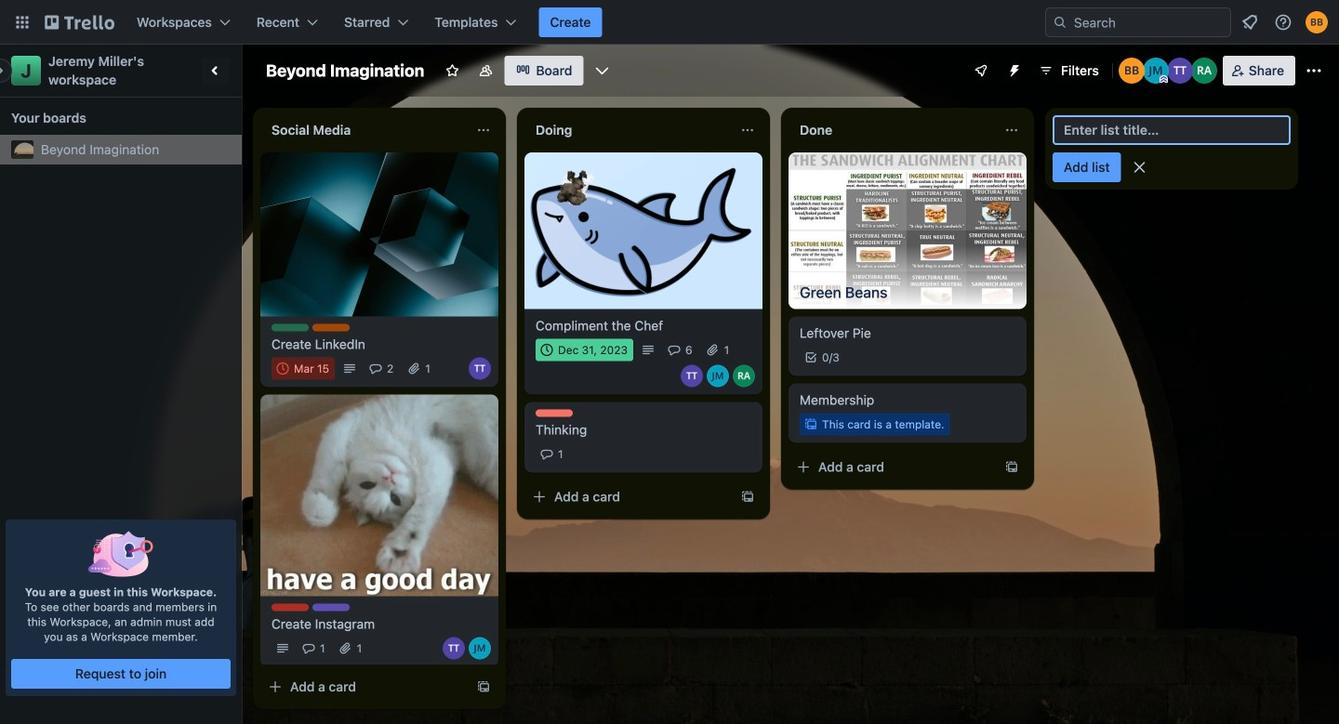 Task type: locate. For each thing, give the bounding box(es) containing it.
None text field
[[789, 115, 997, 145]]

back to home image
[[45, 7, 114, 37]]

1 vertical spatial terry turtle (terryturtle) image
[[443, 638, 465, 660]]

jeremy miller (jeremymiller198) image for terry turtle (terryturtle) icon to the left
[[469, 638, 491, 660]]

1 horizontal spatial terry turtle (terryturtle) image
[[1167, 58, 1193, 84]]

terry turtle (terryturtle) image
[[1167, 58, 1193, 84], [469, 358, 491, 380]]

terry turtle (terryturtle) image
[[681, 365, 703, 387], [443, 638, 465, 660]]

search image
[[1053, 15, 1068, 30]]

color: green, title: none image
[[272, 324, 309, 332]]

0 vertical spatial jeremy miller (jeremymiller198) image
[[707, 365, 729, 387]]

color: purple, title: none image
[[313, 604, 350, 612]]

ruby anderson (rubyanderson7) image
[[1192, 58, 1218, 84]]

2 horizontal spatial create from template… image
[[1005, 460, 1020, 475]]

power ups image
[[974, 63, 989, 78]]

switch to… image
[[13, 13, 32, 32]]

1 horizontal spatial jeremy miller (jeremymiller198) image
[[707, 365, 729, 387]]

None checkbox
[[536, 339, 634, 361], [272, 358, 335, 380], [536, 339, 634, 361], [272, 358, 335, 380]]

0 vertical spatial terry turtle (terryturtle) image
[[1167, 58, 1193, 84]]

2 vertical spatial create from template… image
[[476, 680, 491, 695]]

jeremy miller (jeremymiller198) image
[[707, 365, 729, 387], [469, 638, 491, 660]]

0 horizontal spatial jeremy miller (jeremymiller198) image
[[469, 638, 491, 660]]

0 horizontal spatial terry turtle (terryturtle) image
[[469, 358, 491, 380]]

customize views image
[[593, 61, 612, 80]]

color: orange, title: none image
[[313, 324, 350, 332]]

create from template… image
[[1005, 460, 1020, 475], [741, 490, 755, 505], [476, 680, 491, 695]]

primary element
[[0, 0, 1340, 45]]

1 horizontal spatial terry turtle (terryturtle) image
[[681, 365, 703, 387]]

None text field
[[261, 115, 469, 145], [525, 115, 733, 145], [261, 115, 469, 145], [525, 115, 733, 145]]

1 vertical spatial create from template… image
[[741, 490, 755, 505]]

color: red, title: none image
[[272, 604, 309, 612]]

1 vertical spatial jeremy miller (jeremymiller198) image
[[469, 638, 491, 660]]

jeremy miller (jeremymiller198) image
[[1143, 58, 1169, 84]]

bob builder (bobbuilder40) image
[[1306, 11, 1329, 33]]

0 vertical spatial terry turtle (terryturtle) image
[[681, 365, 703, 387]]

0 vertical spatial create from template… image
[[1005, 460, 1020, 475]]

1 vertical spatial terry turtle (terryturtle) image
[[469, 358, 491, 380]]

show menu image
[[1305, 61, 1324, 80]]



Task type: vqa. For each thing, say whether or not it's contained in the screenshot.
Jeremy Miller (jeremymiller198) IMAGE
yes



Task type: describe. For each thing, give the bounding box(es) containing it.
cancel list editing image
[[1131, 158, 1150, 177]]

jeremy miller (jeremymiller198) image for topmost terry turtle (terryturtle) icon
[[707, 365, 729, 387]]

https://media1.giphy.com/media/3ov9jucrjra1ggg9vu/100w.gif?cid=ad960664cgd8q560jl16i4tqsq6qk30rgh2t6st4j6ihzo35&ep=v1_stickers_search&rid=100w.gif&ct=s image
[[548, 152, 609, 213]]

automation image
[[1000, 56, 1026, 82]]

open information menu image
[[1275, 13, 1293, 32]]

workspace navigation collapse icon image
[[203, 58, 229, 84]]

workspace visible image
[[479, 63, 493, 78]]

bob builder (bobbuilder40) image
[[1119, 58, 1145, 84]]

your boards with 1 items element
[[11, 107, 221, 129]]

1 horizontal spatial create from template… image
[[741, 490, 755, 505]]

Search field
[[1046, 7, 1232, 37]]

0 notifications image
[[1239, 11, 1262, 33]]

ruby anderson (rubyanderson7) image
[[733, 365, 755, 387]]

color: bold red, title: "thoughts" element
[[536, 410, 573, 417]]

0 horizontal spatial terry turtle (terryturtle) image
[[443, 638, 465, 660]]

this member is an admin of this board. image
[[1160, 75, 1168, 84]]

star or unstar board image
[[445, 63, 460, 78]]

0 horizontal spatial create from template… image
[[476, 680, 491, 695]]

Board name text field
[[257, 56, 434, 86]]

Enter list title… text field
[[1053, 115, 1291, 145]]



